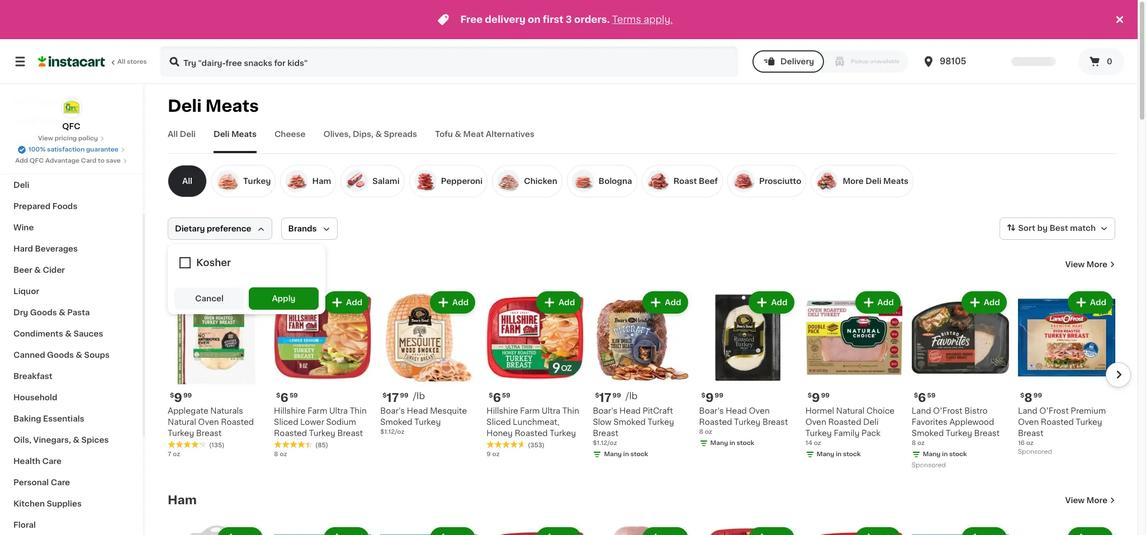 Task type: describe. For each thing, give the bounding box(es) containing it.
roast
[[674, 177, 698, 185]]

meats inside the more deli meats link
[[884, 177, 909, 185]]

cheese
[[275, 130, 306, 138]]

boar's for /lb
[[593, 407, 618, 415]]

apply.
[[644, 15, 673, 24]]

cider
[[43, 266, 65, 274]]

0 horizontal spatial qfc
[[30, 158, 44, 164]]

8 oz
[[274, 452, 287, 458]]

thin for hillshire farm ultra thin sliced lunchmeat, honey roasted turkey
[[563, 407, 580, 415]]

instacart logo image
[[38, 55, 105, 68]]

head for /lb
[[620, 407, 641, 415]]

smoked inside boar's head pitcraft slow smoked turkey breast $1.12/oz
[[614, 419, 646, 426]]

add for applegate naturals natural oven roasted turkey breast
[[240, 299, 256, 307]]

prosciutto
[[760, 177, 802, 185]]

all link
[[168, 165, 207, 197]]

$17.99 per pound element for boar's head mesquite smoked turkey
[[381, 391, 478, 406]]

ultra for lunchmeat,
[[542, 407, 561, 415]]

oils, vinegars, & spices
[[13, 436, 109, 444]]

ham image
[[286, 170, 308, 192]]

$ 17 99 /lb
[[596, 392, 638, 404]]

qfc logo image
[[61, 97, 82, 119]]

many for family
[[817, 452, 835, 458]]

liquor link
[[7, 281, 136, 302]]

99 for hormel natural choice oven roasted deli turkey family pack
[[822, 393, 830, 399]]

9 for applegate naturals natural oven roasted turkey breast
[[174, 392, 182, 404]]

$ inside $ 17 99
[[383, 393, 387, 399]]

health care link
[[7, 451, 136, 472]]

sponsored badge image for 6
[[912, 462, 946, 469]]

health care
[[13, 458, 61, 465]]

care for health care
[[42, 458, 61, 465]]

policy
[[78, 135, 98, 142]]

best
[[1050, 224, 1069, 232]]

meats inside deli meats link
[[232, 130, 257, 138]]

oven for land o'frost premium oven roasted turkey breast 16 oz
[[1019, 419, 1040, 426]]

olives, dips, & spreads link
[[324, 129, 417, 153]]

$1.12/oz inside boar's head mesquite smoked turkey $1.12/oz
[[381, 429, 405, 435]]

apply button
[[249, 288, 319, 310]]

roasted inside 'hillshire farm ultra thin sliced lunchmeat, honey roasted turkey'
[[515, 430, 548, 438]]

pack
[[862, 430, 881, 438]]

breast inside land o'frost premium oven roasted turkey breast 16 oz
[[1019, 430, 1044, 438]]

1 /lb from the left
[[413, 392, 425, 401]]

stores
[[127, 59, 147, 65]]

hillshire farm ultra thin sliced lunchmeat, honey roasted turkey
[[487, 407, 580, 438]]

deli right more deli meats icon
[[866, 177, 882, 185]]

household link
[[7, 387, 136, 408]]

canned goods & soups
[[13, 351, 110, 359]]

head inside boar's head mesquite smoked turkey $1.12/oz
[[407, 407, 428, 415]]

many in stock for family
[[817, 452, 861, 458]]

view more for ham
[[1066, 497, 1108, 505]]

chicken image
[[498, 170, 520, 192]]

& inside 'condiments & sauces' 'link'
[[65, 330, 72, 338]]

add button for applegate naturals natural oven roasted turkey breast
[[219, 293, 262, 313]]

3 $ 6 59 from the left
[[915, 392, 936, 404]]

family
[[834, 430, 860, 438]]

turkey inside boar's head pitcraft slow smoked turkey breast $1.12/oz
[[648, 419, 675, 426]]

health
[[13, 458, 40, 465]]

tofu
[[435, 130, 453, 138]]

cancel button
[[175, 288, 244, 310]]

spreads
[[384, 130, 417, 138]]

99 inside $ 17 99
[[400, 393, 409, 399]]

& inside snacks & candy link
[[45, 117, 51, 125]]

first
[[543, 15, 564, 24]]

land o'frost bistro favorites applewood smoked turkey breast 8 oz
[[912, 407, 1001, 447]]

o'frost for applewood
[[934, 407, 963, 415]]

pricing
[[55, 135, 77, 142]]

stock for family
[[844, 452, 861, 458]]

prepared foods link
[[7, 196, 136, 217]]

0 vertical spatial qfc
[[62, 123, 80, 130]]

dietary
[[175, 225, 205, 233]]

0 vertical spatial meats
[[206, 98, 259, 114]]

add inside add qfc advantage card to save link
[[15, 158, 28, 164]]

8 inside land o'frost bistro favorites applewood smoked turkey breast 8 oz
[[912, 440, 917, 447]]

roasted inside land o'frost premium oven roasted turkey breast 16 oz
[[1042, 419, 1075, 426]]

cheese link
[[275, 129, 306, 153]]

view more link for turkey
[[1066, 259, 1116, 270]]

soups
[[84, 351, 110, 359]]

hard beverages link
[[7, 238, 136, 260]]

oils, vinegars, & spices link
[[7, 430, 136, 451]]

9 for boar's head oven roasted turkey breast
[[706, 392, 714, 404]]

boar's head mesquite smoked turkey $1.12/oz
[[381, 407, 467, 435]]

hormel natural choice oven roasted deli turkey family pack 14 oz
[[806, 407, 895, 447]]

0 vertical spatial deli meats
[[168, 98, 259, 114]]

98105 button
[[923, 46, 990, 77]]

oven for hormel natural choice oven roasted deli turkey family pack 14 oz
[[806, 419, 827, 426]]

ham inside 'link'
[[312, 177, 331, 185]]

0 vertical spatial view
[[38, 135, 53, 142]]

service type group
[[753, 50, 909, 73]]

care for personal care
[[51, 479, 70, 487]]

deli up all link
[[180, 130, 196, 138]]

& inside oils, vinegars, & spices link
[[73, 436, 80, 444]]

snacks & candy link
[[7, 111, 136, 132]]

100% satisfaction guarantee button
[[17, 143, 125, 154]]

boar's head pitcraft slow smoked turkey breast $1.12/oz
[[593, 407, 675, 447]]

add button for boar's head pitcraft slow smoked turkey breast
[[644, 293, 687, 313]]

olives, dips, & spreads
[[324, 130, 417, 138]]

chicken link
[[492, 165, 563, 197]]

6 for hillshire farm ultra thin sliced lower sodium roasted turkey breast
[[281, 392, 289, 404]]

1 vertical spatial meat
[[464, 130, 484, 138]]

0
[[1108, 58, 1113, 65]]

land for oven
[[1019, 407, 1038, 415]]

many in stock for $1.12/oz
[[604, 452, 649, 458]]

baking
[[13, 415, 41, 423]]

delivery
[[485, 15, 526, 24]]

$ 6 59 for hillshire farm ultra thin sliced lunchmeat, honey roasted turkey
[[489, 392, 511, 404]]

add qfc advantage card to save link
[[15, 157, 127, 166]]

breast inside land o'frost bistro favorites applewood smoked turkey breast 8 oz
[[975, 430, 1001, 438]]

dips,
[[353, 130, 374, 138]]

Search field
[[161, 47, 737, 76]]

farm for lunchmeat,
[[521, 407, 540, 415]]

turkey inside the hormel natural choice oven roasted deli turkey family pack 14 oz
[[806, 430, 832, 438]]

99 for boar's head oven roasted turkey breast
[[715, 393, 724, 399]]

bologna link
[[567, 165, 638, 197]]

$ for land o'frost premium oven roasted turkey breast
[[1021, 393, 1025, 399]]

$ 9 99 for boar's head oven roasted turkey breast
[[702, 392, 724, 404]]

many for breast
[[924, 452, 941, 458]]

9 for hormel natural choice oven roasted deli turkey family pack
[[812, 392, 821, 404]]

sort
[[1019, 224, 1036, 232]]

head for 9
[[726, 407, 747, 415]]

$ 17 99
[[383, 392, 409, 404]]

breast inside boar's head oven roasted turkey breast 8 oz
[[763, 419, 789, 426]]

turkey inside 'hillshire farm ultra thin sliced lunchmeat, honey roasted turkey'
[[550, 430, 576, 438]]

terms apply. link
[[613, 15, 673, 24]]

add for boar's head oven roasted turkey breast
[[772, 299, 788, 307]]

add button for boar's head mesquite smoked turkey
[[431, 293, 475, 313]]

3
[[566, 15, 572, 24]]

hillshire farm ultra thin sliced lower sodium roasted turkey breast
[[274, 407, 367, 438]]

turkey inside boar's head mesquite smoked turkey $1.12/oz
[[415, 419, 441, 426]]

stock for breast
[[950, 452, 968, 458]]

in for breast
[[943, 452, 949, 458]]

applewood
[[950, 419, 995, 426]]

7
[[168, 452, 171, 458]]

floral link
[[7, 515, 136, 535]]

honey
[[487, 430, 513, 438]]

best match
[[1050, 224, 1097, 232]]

& inside dry goods & pasta link
[[59, 309, 65, 317]]

0 horizontal spatial turkey link
[[168, 258, 211, 271]]

oven inside boar's head oven roasted turkey breast 8 oz
[[749, 407, 770, 415]]

$ 9 99 for hormel natural choice oven roasted deli turkey family pack
[[808, 392, 830, 404]]

sodium
[[326, 419, 356, 426]]

$1.12/oz inside boar's head pitcraft slow smoked turkey breast $1.12/oz
[[593, 440, 617, 447]]

all stores
[[117, 59, 147, 65]]

view pricing policy link
[[38, 134, 105, 143]]

guarantee
[[86, 147, 119, 153]]

0 vertical spatial ham link
[[281, 165, 336, 197]]

vinegars,
[[33, 436, 71, 444]]

prepared
[[13, 203, 51, 210]]

pitcraft
[[643, 407, 674, 415]]

dietary preference
[[175, 225, 252, 233]]

breast inside hillshire farm ultra thin sliced lower sodium roasted turkey breast
[[338, 430, 363, 438]]

snacks & candy
[[13, 117, 80, 125]]

add button for hillshire farm ultra thin sliced lunchmeat, honey roasted turkey
[[538, 293, 581, 313]]

applegate
[[168, 407, 209, 415]]

salami link
[[341, 165, 405, 197]]

smoked inside boar's head mesquite smoked turkey $1.12/oz
[[381, 419, 413, 426]]

all inside group
[[182, 177, 192, 185]]

beer & cider
[[13, 266, 65, 274]]

roasted inside applegate naturals natural oven roasted turkey breast
[[221, 419, 254, 426]]

bakery link
[[7, 153, 136, 175]]

breast inside boar's head pitcraft slow smoked turkey breast $1.12/oz
[[593, 430, 619, 438]]

apply
[[272, 295, 296, 303]]

add button for hormel natural choice oven roasted deli turkey family pack
[[857, 293, 900, 313]]

snacks
[[13, 117, 43, 125]]

hard beverages
[[13, 245, 78, 253]]

more for ham
[[1087, 497, 1108, 505]]

card
[[81, 158, 96, 164]]

pepperoni link
[[409, 165, 488, 197]]

limited time offer region
[[0, 0, 1114, 39]]

roast beef image
[[647, 170, 669, 192]]

oven for applegate naturals natural oven roasted turkey breast
[[198, 419, 219, 426]]

& inside olives, dips, & spreads "link"
[[376, 130, 382, 138]]

9 down honey
[[487, 452, 491, 458]]

many for $1.12/oz
[[604, 452, 622, 458]]

turkey inside land o'frost premium oven roasted turkey breast 16 oz
[[1077, 419, 1103, 426]]

liquor
[[13, 288, 39, 295]]

view more link for ham
[[1066, 495, 1116, 506]]

pepperoni image
[[414, 170, 437, 192]]

natural inside applegate naturals natural oven roasted turkey breast
[[168, 419, 196, 426]]

breakfast link
[[7, 366, 136, 387]]

1 vertical spatial deli meats
[[214, 130, 257, 138]]

more deli meats
[[843, 177, 909, 185]]



Task type: vqa. For each thing, say whether or not it's contained in the screenshot.
'treat' to the top
no



Task type: locate. For each thing, give the bounding box(es) containing it.
2 vertical spatial meats
[[884, 177, 909, 185]]

4 $ from the left
[[489, 393, 493, 399]]

0 vertical spatial sponsored badge image
[[1019, 449, 1053, 455]]

naturals
[[211, 407, 243, 415]]

9 $ from the left
[[1021, 393, 1025, 399]]

3 $ from the left
[[383, 393, 387, 399]]

0 vertical spatial more
[[843, 177, 864, 185]]

99 inside $ 17 99 /lb
[[613, 393, 622, 399]]

1 horizontal spatial $ 6 59
[[489, 392, 511, 404]]

1 thin from the left
[[350, 407, 367, 415]]

2 view more link from the top
[[1066, 495, 1116, 506]]

17 for $ 17 99
[[387, 392, 399, 404]]

sliced for lower
[[274, 419, 298, 426]]

o'frost for roasted
[[1040, 407, 1070, 415]]

4 add button from the left
[[538, 293, 581, 313]]

all deli
[[168, 130, 196, 138]]

2 horizontal spatial $ 6 59
[[915, 392, 936, 404]]

100% satisfaction guarantee
[[29, 147, 119, 153]]

personal care link
[[7, 472, 136, 493]]

0 horizontal spatial 59
[[290, 393, 298, 399]]

salami
[[373, 177, 400, 185]]

ultra inside 'hillshire farm ultra thin sliced lunchmeat, honey roasted turkey'
[[542, 407, 561, 415]]

wine link
[[7, 217, 136, 238]]

3 6 from the left
[[919, 392, 927, 404]]

1 horizontal spatial boar's
[[593, 407, 618, 415]]

$ 9 99 up hormel
[[808, 392, 830, 404]]

1 vertical spatial sponsored badge image
[[912, 462, 946, 469]]

terms
[[613, 15, 642, 24]]

smoked down $ 17 99
[[381, 419, 413, 426]]

1 horizontal spatial ham
[[312, 177, 331, 185]]

3 add button from the left
[[431, 293, 475, 313]]

$1.12/oz down $ 17 99
[[381, 429, 405, 435]]

0 vertical spatial meat
[[13, 96, 34, 104]]

1 6 from the left
[[281, 392, 289, 404]]

add for boar's head pitcraft slow smoked turkey breast
[[665, 299, 682, 307]]

beverages
[[35, 245, 78, 253]]

bologna
[[599, 177, 633, 185]]

natural up family
[[837, 407, 865, 415]]

6 add button from the left
[[751, 293, 794, 313]]

1 sliced from the left
[[274, 419, 298, 426]]

99 up hormel
[[822, 393, 830, 399]]

2 $17.99 per pound element from the left
[[593, 391, 691, 406]]

1 vertical spatial turkey link
[[168, 258, 211, 271]]

ham right ham image at the left top of the page
[[312, 177, 331, 185]]

2 59 from the left
[[502, 393, 511, 399]]

roast beef
[[674, 177, 718, 185]]

0 horizontal spatial meat
[[13, 96, 34, 104]]

thin inside 'hillshire farm ultra thin sliced lunchmeat, honey roasted turkey'
[[563, 407, 580, 415]]

sliced left lower on the bottom of page
[[274, 419, 298, 426]]

smoked down the favorites in the bottom of the page
[[912, 430, 945, 438]]

1 horizontal spatial sponsored badge image
[[1019, 449, 1053, 455]]

thin for hillshire farm ultra thin sliced lower sodium roasted turkey breast
[[350, 407, 367, 415]]

applegate naturals natural oven roasted turkey breast
[[168, 407, 254, 438]]

1 vertical spatial care
[[51, 479, 70, 487]]

o'frost inside land o'frost premium oven roasted turkey breast 16 oz
[[1040, 407, 1070, 415]]

all left stores
[[117, 59, 125, 65]]

0 horizontal spatial natural
[[168, 419, 196, 426]]

ham link
[[281, 165, 336, 197], [168, 494, 197, 508]]

deli down bakery
[[13, 181, 29, 189]]

0 vertical spatial all
[[117, 59, 125, 65]]

59 up 'hillshire farm ultra thin sliced lunchmeat, honey roasted turkey'
[[502, 393, 511, 399]]

add button inside "product" group
[[1070, 293, 1113, 313]]

/lb right $ 17 99
[[413, 392, 425, 401]]

head
[[407, 407, 428, 415], [620, 407, 641, 415], [726, 407, 747, 415]]

0 horizontal spatial 17
[[387, 392, 399, 404]]

$ up boar's head oven roasted turkey breast 8 oz on the right bottom of the page
[[702, 393, 706, 399]]

$ for hillshire farm ultra thin sliced lunchmeat, honey roasted turkey
[[489, 393, 493, 399]]

o'frost down $ 8 99
[[1040, 407, 1070, 415]]

2 farm from the left
[[521, 407, 540, 415]]

oven inside land o'frost premium oven roasted turkey breast 16 oz
[[1019, 419, 1040, 426]]

all stores link
[[38, 46, 148, 77]]

1 horizontal spatial $ 9 99
[[702, 392, 724, 404]]

view more for turkey
[[1066, 261, 1108, 269]]

0 horizontal spatial land
[[912, 407, 932, 415]]

$ inside $ 8 99
[[1021, 393, 1025, 399]]

sliced inside 'hillshire farm ultra thin sliced lunchmeat, honey roasted turkey'
[[487, 419, 511, 426]]

0 horizontal spatial o'frost
[[934, 407, 963, 415]]

2 horizontal spatial head
[[726, 407, 747, 415]]

oven inside applegate naturals natural oven roasted turkey breast
[[198, 419, 219, 426]]

farm up lower on the bottom of page
[[308, 407, 327, 415]]

1 horizontal spatial qfc
[[62, 123, 80, 130]]

2 17 from the left
[[600, 392, 612, 404]]

o'frost up the favorites in the bottom of the page
[[934, 407, 963, 415]]

& right dips,
[[376, 130, 382, 138]]

& left pasta
[[59, 309, 65, 317]]

4 99 from the left
[[715, 393, 724, 399]]

1 $ 9 99 from the left
[[170, 392, 192, 404]]

1 horizontal spatial land
[[1019, 407, 1038, 415]]

59 up hillshire farm ultra thin sliced lower sodium roasted turkey breast
[[290, 393, 298, 399]]

1 ultra from the left
[[329, 407, 348, 415]]

all
[[117, 59, 125, 65], [168, 130, 178, 138], [182, 177, 192, 185]]

farm inside 'hillshire farm ultra thin sliced lunchmeat, honey roasted turkey'
[[521, 407, 540, 415]]

3 boar's from the left
[[700, 407, 724, 415]]

1 land from the left
[[912, 407, 932, 415]]

1 vertical spatial view more
[[1066, 497, 1108, 505]]

roasted inside hillshire farm ultra thin sliced lower sodium roasted turkey breast
[[274, 430, 307, 438]]

all up all link
[[168, 130, 178, 138]]

many in stock for breast
[[924, 452, 968, 458]]

1 vertical spatial goods
[[47, 351, 74, 359]]

thin inside hillshire farm ultra thin sliced lower sodium roasted turkey breast
[[350, 407, 367, 415]]

sort by
[[1019, 224, 1048, 232]]

tofu & meat alternatives
[[435, 130, 535, 138]]

care down vinegars,
[[42, 458, 61, 465]]

in down boar's head oven roasted turkey breast 8 oz on the right bottom of the page
[[730, 440, 736, 447]]

many for oz
[[711, 440, 729, 447]]

sponsored badge image
[[1019, 449, 1053, 455], [912, 462, 946, 469]]

2 view more from the top
[[1066, 497, 1108, 505]]

1 horizontal spatial 6
[[493, 392, 501, 404]]

& inside beer & cider link
[[34, 266, 41, 274]]

2 o'frost from the left
[[1040, 407, 1070, 415]]

oz inside land o'frost premium oven roasted turkey breast 16 oz
[[1027, 440, 1034, 447]]

0 vertical spatial view more
[[1066, 261, 1108, 269]]

oz inside the hormel natural choice oven roasted deli turkey family pack 14 oz
[[814, 440, 822, 447]]

1 horizontal spatial meat
[[464, 130, 484, 138]]

prosciutto image
[[733, 170, 755, 192]]

0 vertical spatial natural
[[837, 407, 865, 415]]

land o'frost premium oven roasted turkey breast 16 oz
[[1019, 407, 1107, 447]]

1 $17.99 per pound element from the left
[[381, 391, 478, 406]]

ultra up lunchmeat,
[[542, 407, 561, 415]]

99 up applegate
[[184, 393, 192, 399]]

deli link
[[7, 175, 136, 196]]

8 inside boar's head oven roasted turkey breast 8 oz
[[700, 429, 704, 435]]

care
[[42, 458, 61, 465], [51, 479, 70, 487]]

goods for canned
[[47, 351, 74, 359]]

59 for hillshire farm ultra thin sliced lower sodium roasted turkey breast
[[290, 393, 298, 399]]

17 for $ 17 99 /lb
[[600, 392, 612, 404]]

boar's down $ 17 99
[[381, 407, 405, 415]]

turkey image
[[217, 170, 239, 192]]

0 horizontal spatial head
[[407, 407, 428, 415]]

add for hillshire farm ultra thin sliced lunchmeat, honey roasted turkey
[[559, 299, 575, 307]]

$ up the favorites in the bottom of the page
[[915, 393, 919, 399]]

add button for hillshire farm ultra thin sliced lower sodium roasted turkey breast
[[325, 293, 368, 313]]

turkey inside land o'frost bistro favorites applewood smoked turkey breast 8 oz
[[947, 430, 973, 438]]

1 $ from the left
[[170, 393, 174, 399]]

0 horizontal spatial thin
[[350, 407, 367, 415]]

(135)
[[209, 443, 225, 449]]

& left seafood on the top left
[[36, 96, 43, 104]]

1 horizontal spatial hillshire
[[487, 407, 519, 415]]

roasted inside boar's head oven roasted turkey breast 8 oz
[[700, 419, 733, 426]]

$ 9 99 for applegate naturals natural oven roasted turkey breast
[[170, 392, 192, 404]]

1 vertical spatial view more link
[[1066, 495, 1116, 506]]

sliced up honey
[[487, 419, 511, 426]]

smoked right slow
[[614, 419, 646, 426]]

ham
[[312, 177, 331, 185], [168, 495, 197, 506]]

boar's inside boar's head pitcraft slow smoked turkey breast $1.12/oz
[[593, 407, 618, 415]]

1 vertical spatial $1.12/oz
[[593, 440, 617, 447]]

& inside canned goods & soups 'link'
[[76, 351, 82, 359]]

16
[[1019, 440, 1026, 447]]

stock down land o'frost bistro favorites applewood smoked turkey breast 8 oz at the right bottom of the page
[[950, 452, 968, 458]]

59 up the favorites in the bottom of the page
[[928, 393, 936, 399]]

2 sliced from the left
[[487, 419, 511, 426]]

9 oz
[[487, 452, 500, 458]]

& left the "spices"
[[73, 436, 80, 444]]

deli meats up deli meats link
[[168, 98, 259, 114]]

6 up the favorites in the bottom of the page
[[919, 392, 927, 404]]

$ up boar's head mesquite smoked turkey $1.12/oz
[[383, 393, 387, 399]]

100%
[[29, 147, 46, 153]]

ultra inside hillshire farm ultra thin sliced lower sodium roasted turkey breast
[[329, 407, 348, 415]]

boar's right pitcraft
[[700, 407, 724, 415]]

hillshire up lower on the bottom of page
[[274, 407, 306, 415]]

1 vertical spatial meats
[[232, 130, 257, 138]]

$1.12/oz
[[381, 429, 405, 435], [593, 440, 617, 447]]

many down the favorites in the bottom of the page
[[924, 452, 941, 458]]

deli meats up "turkey" icon
[[214, 130, 257, 138]]

2 horizontal spatial 6
[[919, 392, 927, 404]]

boar's for 9
[[700, 407, 724, 415]]

dietary preference button
[[168, 218, 272, 240]]

$
[[170, 393, 174, 399], [276, 393, 281, 399], [383, 393, 387, 399], [489, 393, 493, 399], [596, 393, 600, 399], [702, 393, 706, 399], [808, 393, 812, 399], [915, 393, 919, 399], [1021, 393, 1025, 399]]

& left sauces
[[65, 330, 72, 338]]

hillshire inside hillshire farm ultra thin sliced lower sodium roasted turkey breast
[[274, 407, 306, 415]]

& right tofu
[[455, 130, 462, 138]]

1 horizontal spatial $1.12/oz
[[593, 440, 617, 447]]

2 horizontal spatial boar's
[[700, 407, 724, 415]]

brands
[[288, 225, 317, 233]]

turkey link
[[211, 165, 276, 197], [168, 258, 211, 271]]

8 $ from the left
[[915, 393, 919, 399]]

5 $ from the left
[[596, 393, 600, 399]]

personal care
[[13, 479, 70, 487]]

hillshire inside 'hillshire farm ultra thin sliced lunchmeat, honey roasted turkey'
[[487, 407, 519, 415]]

$ for applegate naturals natural oven roasted turkey breast
[[170, 393, 174, 399]]

beer & cider link
[[7, 260, 136, 281]]

many in stock down land o'frost bistro favorites applewood smoked turkey breast 8 oz at the right bottom of the page
[[924, 452, 968, 458]]

ultra for lower
[[329, 407, 348, 415]]

view for ham
[[1066, 497, 1086, 505]]

0 vertical spatial turkey link
[[211, 165, 276, 197]]

/lb
[[413, 392, 425, 401], [626, 392, 638, 401]]

& inside 'tofu & meat alternatives' link
[[455, 130, 462, 138]]

many in stock down boar's head pitcraft slow smoked turkey breast $1.12/oz
[[604, 452, 649, 458]]

household
[[13, 394, 57, 402]]

stock down family
[[844, 452, 861, 458]]

breakfast
[[13, 373, 52, 380]]

9 add button from the left
[[1070, 293, 1113, 313]]

care inside "link"
[[51, 479, 70, 487]]

boar's inside boar's head mesquite smoked turkey $1.12/oz
[[381, 407, 405, 415]]

2 vertical spatial more
[[1087, 497, 1108, 505]]

breast inside applegate naturals natural oven roasted turkey breast
[[196, 430, 222, 438]]

natural inside the hormel natural choice oven roasted deli turkey family pack 14 oz
[[837, 407, 865, 415]]

stock down boar's head oven roasted turkey breast 8 oz on the right bottom of the page
[[737, 440, 755, 447]]

$ for hillshire farm ultra thin sliced lower sodium roasted turkey breast
[[276, 393, 281, 399]]

sponsored badge image down 16 on the right bottom of page
[[1019, 449, 1053, 455]]

99 up land o'frost premium oven roasted turkey breast 16 oz
[[1034, 393, 1043, 399]]

0 vertical spatial ham
[[312, 177, 331, 185]]

all for all deli
[[168, 130, 178, 138]]

2 boar's from the left
[[593, 407, 618, 415]]

$ for boar's head oven roasted turkey breast
[[702, 393, 706, 399]]

roasted inside the hormel natural choice oven roasted deli turkey family pack 14 oz
[[829, 419, 862, 426]]

many down slow
[[604, 452, 622, 458]]

99 inside $ 8 99
[[1034, 393, 1043, 399]]

sponsored badge image for 8
[[1019, 449, 1053, 455]]

0 horizontal spatial boar's
[[381, 407, 405, 415]]

1 vertical spatial qfc
[[30, 158, 44, 164]]

head inside boar's head pitcraft slow smoked turkey breast $1.12/oz
[[620, 407, 641, 415]]

many in stock down family
[[817, 452, 861, 458]]

many in stock down boar's head oven roasted turkey breast 8 oz on the right bottom of the page
[[711, 440, 755, 447]]

1 horizontal spatial o'frost
[[1040, 407, 1070, 415]]

roasted
[[221, 419, 254, 426], [700, 419, 733, 426], [829, 419, 862, 426], [1042, 419, 1075, 426], [274, 430, 307, 438], [515, 430, 548, 438]]

2 add button from the left
[[325, 293, 368, 313]]

1 horizontal spatial smoked
[[614, 419, 646, 426]]

0 horizontal spatial sliced
[[274, 419, 298, 426]]

1 view more from the top
[[1066, 261, 1108, 269]]

orders.
[[575, 15, 610, 24]]

stock down boar's head pitcraft slow smoked turkey breast $1.12/oz
[[631, 452, 649, 458]]

bologna image
[[572, 170, 595, 192]]

17 up slow
[[600, 392, 612, 404]]

59 for hillshire farm ultra thin sliced lunchmeat, honey roasted turkey
[[502, 393, 511, 399]]

2 horizontal spatial 59
[[928, 393, 936, 399]]

foods
[[52, 203, 77, 210]]

/lb up boar's head pitcraft slow smoked turkey breast $1.12/oz
[[626, 392, 638, 401]]

0 horizontal spatial ham
[[168, 495, 197, 506]]

thin
[[350, 407, 367, 415], [563, 407, 580, 415]]

1 vertical spatial ham
[[168, 495, 197, 506]]

1 head from the left
[[407, 407, 428, 415]]

2 /lb from the left
[[626, 392, 638, 401]]

9 up hormel
[[812, 392, 821, 404]]

2 horizontal spatial all
[[182, 177, 192, 185]]

1 horizontal spatial all
[[168, 130, 178, 138]]

9 up boar's head oven roasted turkey breast 8 oz on the right bottom of the page
[[706, 392, 714, 404]]

natural down applegate
[[168, 419, 196, 426]]

$ up slow
[[596, 393, 600, 399]]

kitchen supplies link
[[7, 493, 136, 515]]

1 vertical spatial all
[[168, 130, 178, 138]]

alternatives
[[486, 130, 535, 138]]

1 horizontal spatial 17
[[600, 392, 612, 404]]

stock for $1.12/oz
[[631, 452, 649, 458]]

0 horizontal spatial all
[[117, 59, 125, 65]]

oz
[[705, 429, 713, 435], [814, 440, 822, 447], [918, 440, 925, 447], [1027, 440, 1034, 447], [173, 452, 180, 458], [280, 452, 287, 458], [493, 452, 500, 458]]

chicken
[[524, 177, 558, 185]]

0 horizontal spatial ham link
[[168, 494, 197, 508]]

salami image
[[346, 170, 368, 192]]

floral
[[13, 521, 36, 529]]

2 hillshire from the left
[[487, 407, 519, 415]]

tofu & meat alternatives link
[[435, 129, 535, 153]]

oz inside land o'frost bistro favorites applewood smoked turkey breast 8 oz
[[918, 440, 925, 447]]

mesquite
[[430, 407, 467, 415]]

qfc down 100% at the top of the page
[[30, 158, 44, 164]]

& inside meat & seafood link
[[36, 96, 43, 104]]

3 head from the left
[[726, 407, 747, 415]]

more deli meats image
[[816, 170, 839, 192]]

deli meats link
[[214, 129, 257, 153]]

roast beef link
[[642, 165, 723, 197]]

$ for hormel natural choice oven roasted deli turkey family pack
[[808, 393, 812, 399]]

more
[[843, 177, 864, 185], [1087, 261, 1108, 269], [1087, 497, 1108, 505]]

deli inside the hormel natural choice oven roasted deli turkey family pack 14 oz
[[864, 419, 879, 426]]

in for $1.12/oz
[[624, 452, 629, 458]]

$ 9 99 up boar's head oven roasted turkey breast 8 oz on the right bottom of the page
[[702, 392, 724, 404]]

2 horizontal spatial smoked
[[912, 430, 945, 438]]

0 horizontal spatial $17.99 per pound element
[[381, 391, 478, 406]]

1 horizontal spatial farm
[[521, 407, 540, 415]]

ultra
[[329, 407, 348, 415], [542, 407, 561, 415]]

1 horizontal spatial natural
[[837, 407, 865, 415]]

5 add button from the left
[[644, 293, 687, 313]]

3 99 from the left
[[613, 393, 622, 399]]

& left 'soups'
[[76, 351, 82, 359]]

add for hormel natural choice oven roasted deli turkey family pack
[[878, 299, 894, 307]]

turkey link down deli meats link
[[211, 165, 276, 197]]

all left "turkey" icon
[[182, 177, 192, 185]]

0 horizontal spatial sponsored badge image
[[912, 462, 946, 469]]

9 up applegate
[[174, 392, 182, 404]]

99 for land o'frost premium oven roasted turkey breast
[[1034, 393, 1043, 399]]

farm inside hillshire farm ultra thin sliced lower sodium roasted turkey breast
[[308, 407, 327, 415]]

0 horizontal spatial $ 9 99
[[170, 392, 192, 404]]

0 horizontal spatial hillshire
[[274, 407, 306, 415]]

all for all stores
[[117, 59, 125, 65]]

head inside boar's head oven roasted turkey breast 8 oz
[[726, 407, 747, 415]]

2 $ 6 59 from the left
[[489, 392, 511, 404]]

1 horizontal spatial turkey link
[[211, 165, 276, 197]]

in for oz
[[730, 440, 736, 447]]

0 vertical spatial care
[[42, 458, 61, 465]]

1 add button from the left
[[219, 293, 262, 313]]

1 view more link from the top
[[1066, 259, 1116, 270]]

condiments
[[13, 330, 63, 338]]

advantage
[[45, 158, 80, 164]]

$ 9 99 up applegate
[[170, 392, 192, 404]]

deli right all deli
[[214, 130, 230, 138]]

6 99 from the left
[[1034, 393, 1043, 399]]

olives,
[[324, 130, 351, 138]]

qfc up the view pricing policy link on the top of the page
[[62, 123, 80, 130]]

satisfaction
[[47, 147, 85, 153]]

2 vertical spatial view
[[1066, 497, 1086, 505]]

2 land from the left
[[1019, 407, 1038, 415]]

2 horizontal spatial $ 9 99
[[808, 392, 830, 404]]

7 add button from the left
[[857, 293, 900, 313]]

2 vertical spatial all
[[182, 177, 192, 185]]

0 horizontal spatial ultra
[[329, 407, 348, 415]]

& right beer
[[34, 266, 41, 274]]

oz inside boar's head oven roasted turkey breast 8 oz
[[705, 429, 713, 435]]

free delivery on first 3 orders. terms apply.
[[461, 15, 673, 24]]

add for boar's head mesquite smoked turkey
[[453, 299, 469, 307]]

2 head from the left
[[620, 407, 641, 415]]

1 $ 6 59 from the left
[[276, 392, 298, 404]]

2 $ from the left
[[276, 393, 281, 399]]

goods down 'condiments & sauces'
[[47, 351, 74, 359]]

$ 6 59 up the favorites in the bottom of the page
[[915, 392, 936, 404]]

$ for land o'frost bistro favorites applewood smoked turkey breast
[[915, 393, 919, 399]]

$17.99 per pound element
[[381, 391, 478, 406], [593, 391, 691, 406]]

ultra up sodium
[[329, 407, 348, 415]]

more for turkey
[[1087, 261, 1108, 269]]

8 add button from the left
[[963, 293, 1006, 313]]

land inside land o'frost premium oven roasted turkey breast 16 oz
[[1019, 407, 1038, 415]]

boar's head oven roasted turkey breast 8 oz
[[700, 407, 789, 435]]

land
[[912, 407, 932, 415], [1019, 407, 1038, 415]]

& left candy
[[45, 117, 51, 125]]

farm up lunchmeat,
[[521, 407, 540, 415]]

2 thin from the left
[[563, 407, 580, 415]]

meat & seafood link
[[7, 90, 136, 111]]

condiments & sauces link
[[7, 323, 136, 345]]

pepperoni
[[441, 177, 483, 185]]

many in stock for oz
[[711, 440, 755, 447]]

deli up all deli
[[168, 98, 202, 114]]

1 vertical spatial natural
[[168, 419, 196, 426]]

many down family
[[817, 452, 835, 458]]

$ up honey
[[489, 393, 493, 399]]

$ 6 59 for hillshire farm ultra thin sliced lower sodium roasted turkey breast
[[276, 392, 298, 404]]

1 horizontal spatial ultra
[[542, 407, 561, 415]]

1 horizontal spatial /lb
[[626, 392, 638, 401]]

turkey inside hillshire farm ultra thin sliced lower sodium roasted turkey breast
[[309, 430, 336, 438]]

boar's inside boar's head oven roasted turkey breast 8 oz
[[700, 407, 724, 415]]

hillshire for lower
[[274, 407, 306, 415]]

stock for oz
[[737, 440, 755, 447]]

3 $ 9 99 from the left
[[808, 392, 830, 404]]

farm for lower
[[308, 407, 327, 415]]

turkey inside boar's head oven roasted turkey breast 8 oz
[[735, 419, 761, 426]]

sliced inside hillshire farm ultra thin sliced lower sodium roasted turkey breast
[[274, 419, 298, 426]]

hillshire
[[274, 407, 306, 415], [487, 407, 519, 415]]

1 hillshire from the left
[[274, 407, 306, 415]]

$ up applegate
[[170, 393, 174, 399]]

1 vertical spatial view
[[1066, 261, 1086, 269]]

5 99 from the left
[[822, 393, 830, 399]]

2 99 from the left
[[400, 393, 409, 399]]

1 farm from the left
[[308, 407, 327, 415]]

o'frost inside land o'frost bistro favorites applewood smoked turkey breast 8 oz
[[934, 407, 963, 415]]

goods
[[30, 309, 57, 317], [47, 351, 74, 359]]

add button for boar's head oven roasted turkey breast
[[751, 293, 794, 313]]

beef
[[699, 177, 718, 185]]

1 o'frost from the left
[[934, 407, 963, 415]]

1 59 from the left
[[290, 393, 298, 399]]

0 horizontal spatial $ 6 59
[[276, 392, 298, 404]]

dry goods & pasta link
[[7, 302, 136, 323]]

1 boar's from the left
[[381, 407, 405, 415]]

17 up boar's head mesquite smoked turkey $1.12/oz
[[387, 392, 399, 404]]

meats
[[206, 98, 259, 114], [232, 130, 257, 138], [884, 177, 909, 185]]

premium
[[1072, 407, 1107, 415]]

$ 6 59
[[276, 392, 298, 404], [489, 392, 511, 404], [915, 392, 936, 404]]

product group
[[168, 289, 265, 459], [274, 289, 372, 459], [381, 289, 478, 437], [487, 289, 584, 459], [593, 289, 691, 462], [700, 289, 797, 450], [806, 289, 903, 462], [912, 289, 1010, 472], [1019, 289, 1116, 458], [168, 525, 265, 535], [274, 525, 372, 535], [381, 525, 478, 535], [487, 525, 584, 535], [593, 525, 691, 535], [700, 525, 797, 535], [806, 525, 903, 535], [912, 525, 1010, 535], [1019, 525, 1116, 535]]

ham down 7 oz
[[168, 495, 197, 506]]

17
[[387, 392, 399, 404], [600, 392, 612, 404]]

2 $ 9 99 from the left
[[702, 392, 724, 404]]

land inside land o'frost bistro favorites applewood smoked turkey breast 8 oz
[[912, 407, 932, 415]]

7 $ from the left
[[808, 393, 812, 399]]

99 for applegate naturals natural oven roasted turkey breast
[[184, 393, 192, 399]]

prepared foods
[[13, 203, 77, 210]]

meat right tofu
[[464, 130, 484, 138]]

add for hillshire farm ultra thin sliced lower sodium roasted turkey breast
[[346, 299, 363, 307]]

1 horizontal spatial sliced
[[487, 419, 511, 426]]

goods for dry
[[30, 309, 57, 317]]

0 horizontal spatial farm
[[308, 407, 327, 415]]

$17.99 per pound element up pitcraft
[[593, 391, 691, 406]]

1 horizontal spatial 59
[[502, 393, 511, 399]]

&
[[36, 96, 43, 104], [45, 117, 51, 125], [376, 130, 382, 138], [455, 130, 462, 138], [34, 266, 41, 274], [59, 309, 65, 317], [65, 330, 72, 338], [76, 351, 82, 359], [73, 436, 80, 444]]

view more link
[[1066, 259, 1116, 270], [1066, 495, 1116, 506]]

0 vertical spatial view more link
[[1066, 259, 1116, 270]]

6 $ from the left
[[702, 393, 706, 399]]

care up supplies
[[51, 479, 70, 487]]

$ inside $ 17 99 /lb
[[596, 393, 600, 399]]

6 up honey
[[493, 392, 501, 404]]

kitchen supplies
[[13, 500, 82, 508]]

1 vertical spatial ham link
[[168, 494, 197, 508]]

turkey inside applegate naturals natural oven roasted turkey breast
[[168, 430, 194, 438]]

deli
[[168, 98, 202, 114], [180, 130, 196, 138], [214, 130, 230, 138], [866, 177, 882, 185], [13, 181, 29, 189], [864, 419, 879, 426]]

hillshire for lunchmeat,
[[487, 407, 519, 415]]

2 6 from the left
[[493, 392, 501, 404]]

0 horizontal spatial 6
[[281, 392, 289, 404]]

land for favorites
[[912, 407, 932, 415]]

2 ultra from the left
[[542, 407, 561, 415]]

land down $ 8 99
[[1019, 407, 1038, 415]]

in down land o'frost bistro favorites applewood smoked turkey breast 8 oz at the right bottom of the page
[[943, 452, 949, 458]]

bistro
[[965, 407, 988, 415]]

many down boar's head oven roasted turkey breast 8 oz on the right bottom of the page
[[711, 440, 729, 447]]

1 horizontal spatial head
[[620, 407, 641, 415]]

1 horizontal spatial $17.99 per pound element
[[593, 391, 691, 406]]

sliced for lunchmeat,
[[487, 419, 511, 426]]

$17.99 per pound element for boar's head pitcraft slow smoked turkey breast
[[593, 391, 691, 406]]

boar's up slow
[[593, 407, 618, 415]]

17 inside $ 17 99 /lb
[[600, 392, 612, 404]]

all of 9 group
[[168, 165, 211, 197]]

6 for hillshire farm ultra thin sliced lunchmeat, honey roasted turkey
[[493, 392, 501, 404]]

hillshire up honey
[[487, 407, 519, 415]]

product group containing 8
[[1019, 289, 1116, 458]]

99 up boar's head mesquite smoked turkey $1.12/oz
[[400, 393, 409, 399]]

meat up snacks
[[13, 96, 34, 104]]

oven inside the hormel natural choice oven roasted deli turkey family pack 14 oz
[[806, 419, 827, 426]]

1 17 from the left
[[387, 392, 399, 404]]

0 horizontal spatial $1.12/oz
[[381, 429, 405, 435]]

land up the favorites in the bottom of the page
[[912, 407, 932, 415]]

goods inside 'link'
[[47, 351, 74, 359]]

/lb inside $ 17 99 /lb
[[626, 392, 638, 401]]

view for turkey
[[1066, 261, 1086, 269]]

1 vertical spatial more
[[1087, 261, 1108, 269]]

0 vertical spatial $1.12/oz
[[381, 429, 405, 435]]

0 vertical spatial goods
[[30, 309, 57, 317]]

1 horizontal spatial thin
[[563, 407, 580, 415]]

Best match Sort by field
[[1001, 218, 1116, 240]]

in down family
[[836, 452, 842, 458]]

$ up 16 on the right bottom of page
[[1021, 393, 1025, 399]]

choice
[[867, 407, 895, 415]]

on
[[528, 15, 541, 24]]

breast
[[763, 419, 789, 426], [196, 430, 222, 438], [338, 430, 363, 438], [593, 430, 619, 438], [975, 430, 1001, 438], [1019, 430, 1044, 438]]

None search field
[[160, 46, 739, 77]]

deli up pack
[[864, 419, 879, 426]]

qfc link
[[61, 97, 82, 132]]

1 horizontal spatial ham link
[[281, 165, 336, 197]]

in for family
[[836, 452, 842, 458]]

$ up hormel
[[808, 393, 812, 399]]

0 horizontal spatial /lb
[[413, 392, 425, 401]]

3 59 from the left
[[928, 393, 936, 399]]

prosciutto link
[[728, 165, 807, 197]]

$ 6 59 up honey
[[489, 392, 511, 404]]

in down boar's head pitcraft slow smoked turkey breast $1.12/oz
[[624, 452, 629, 458]]

1 99 from the left
[[184, 393, 192, 399]]

turkey link down dietary
[[168, 258, 211, 271]]

0 horizontal spatial smoked
[[381, 419, 413, 426]]

smoked inside land o'frost bistro favorites applewood smoked turkey breast 8 oz
[[912, 430, 945, 438]]

seafood
[[44, 96, 78, 104]]

baking essentials
[[13, 415, 84, 423]]

item carousel region
[[152, 285, 1132, 476]]



